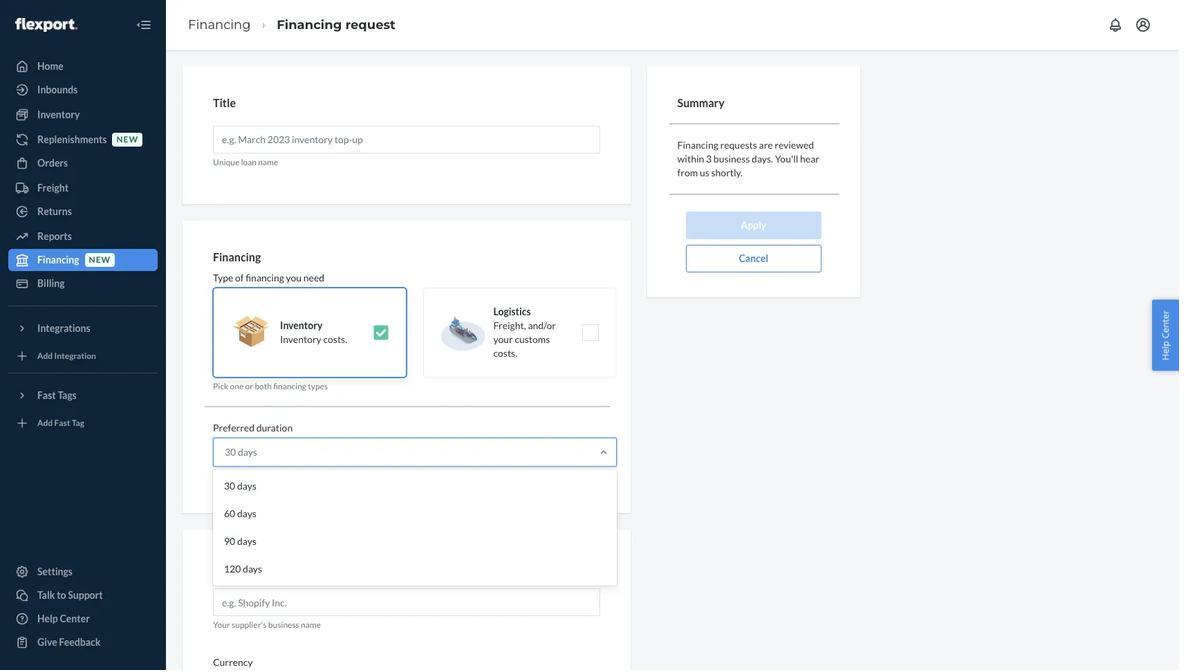 Task type: locate. For each thing, give the bounding box(es) containing it.
financing right 'of'
[[246, 272, 284, 284]]

days.
[[752, 153, 774, 164]]

0 horizontal spatial help center
[[37, 613, 90, 625]]

help center button
[[1153, 300, 1180, 371]]

1 horizontal spatial help center
[[1160, 310, 1172, 360]]

days
[[238, 447, 257, 458], [237, 480, 257, 492], [237, 508, 257, 520], [237, 536, 257, 548], [243, 564, 262, 575]]

1 vertical spatial add
[[37, 418, 53, 429]]

integrations button
[[8, 318, 158, 340]]

1 horizontal spatial business
[[714, 153, 750, 164]]

are
[[759, 139, 773, 151]]

talk to support
[[37, 589, 103, 601]]

add left integration
[[37, 351, 53, 361]]

help center link
[[8, 608, 158, 630]]

0 vertical spatial business
[[714, 153, 750, 164]]

30 up the 60
[[224, 480, 235, 492]]

new down reports "link"
[[89, 255, 111, 265]]

from
[[678, 166, 698, 178]]

financing
[[188, 17, 251, 32], [277, 17, 342, 32], [678, 139, 719, 151], [213, 250, 261, 263], [37, 254, 79, 266]]

1 horizontal spatial new
[[117, 135, 138, 145]]

1 add from the top
[[37, 351, 53, 361]]

1 vertical spatial 30 days
[[224, 480, 257, 492]]

your
[[494, 334, 513, 345]]

help inside button
[[1160, 341, 1172, 360]]

e.g. March 2023 inventory top-up field
[[213, 126, 600, 153]]

orders link
[[8, 152, 158, 174]]

30
[[225, 447, 236, 458], [224, 480, 235, 492]]

1 vertical spatial fast
[[54, 418, 70, 429]]

costs.
[[323, 334, 347, 345], [494, 348, 518, 359]]

name
[[258, 157, 278, 167], [301, 620, 321, 630]]

center
[[1160, 310, 1172, 338], [60, 613, 90, 625]]

unique
[[213, 157, 240, 167]]

duration
[[256, 422, 293, 434]]

close navigation image
[[136, 17, 152, 33]]

0 horizontal spatial center
[[60, 613, 90, 625]]

name right 'loan' on the top
[[258, 157, 278, 167]]

days right 120
[[243, 564, 262, 575]]

feedback
[[59, 637, 101, 648]]

apply
[[741, 219, 767, 231]]

0 vertical spatial 30
[[225, 447, 236, 458]]

financing inside financing requests are reviewed within 3 business days. you'll hear from us shortly.
[[678, 139, 719, 151]]

0 vertical spatial help center
[[1160, 310, 1172, 360]]

1 vertical spatial financing
[[273, 381, 306, 392]]

0 vertical spatial financing
[[246, 272, 284, 284]]

name right supplier's
[[301, 620, 321, 630]]

add
[[37, 351, 53, 361], [37, 418, 53, 429]]

days right each
[[237, 480, 257, 492]]

help
[[1160, 341, 1172, 360], [37, 613, 58, 625]]

costs. down your
[[494, 348, 518, 359]]

or
[[245, 381, 253, 392]]

0 horizontal spatial business
[[268, 620, 299, 630]]

financing request link
[[277, 17, 396, 32]]

supplier's
[[232, 620, 267, 630]]

preferred duration
[[213, 422, 293, 434]]

help center inside button
[[1160, 310, 1172, 360]]

0 vertical spatial new
[[117, 135, 138, 145]]

costs. left check square 'image'
[[323, 334, 347, 345]]

open account menu image
[[1135, 17, 1152, 33]]

fast tags
[[37, 390, 77, 401]]

60 days
[[224, 508, 257, 520]]

fast left tags
[[37, 390, 56, 401]]

title
[[213, 96, 236, 109]]

0 vertical spatial add
[[37, 351, 53, 361]]

0 horizontal spatial help
[[37, 613, 58, 625]]

1 vertical spatial new
[[89, 255, 111, 265]]

replenishments
[[37, 134, 107, 145]]

1 vertical spatial business
[[268, 620, 299, 630]]

30 days
[[225, 447, 257, 458], [224, 480, 257, 492]]

your supplier's business name
[[213, 620, 321, 630]]

fast
[[37, 390, 56, 401], [54, 418, 70, 429]]

30 days down preferred
[[225, 447, 257, 458]]

new up orders "link"
[[117, 135, 138, 145]]

add fast tag
[[37, 418, 84, 429]]

business inside financing requests are reviewed within 3 business days. you'll hear from us shortly.
[[714, 153, 750, 164]]

customs
[[515, 334, 550, 345]]

financing for financing request
[[277, 17, 342, 32]]

1 horizontal spatial help
[[1160, 341, 1172, 360]]

30 down preferred
[[225, 447, 236, 458]]

inventory
[[37, 109, 80, 120], [280, 320, 323, 332], [280, 334, 322, 345], [213, 559, 262, 573]]

talk
[[37, 589, 55, 601]]

0 horizontal spatial new
[[89, 255, 111, 265]]

3
[[706, 153, 712, 164]]

type of financing you need
[[213, 272, 325, 284]]

0 vertical spatial center
[[1160, 310, 1172, 338]]

financing right both
[[273, 381, 306, 392]]

inventory down 90 days
[[213, 559, 262, 573]]

1 vertical spatial costs.
[[494, 348, 518, 359]]

add for add integration
[[37, 351, 53, 361]]

30 days up the 60 days
[[224, 480, 257, 492]]

help center
[[1160, 310, 1172, 360], [37, 613, 90, 625]]

1 horizontal spatial costs.
[[494, 348, 518, 359]]

inbounds
[[37, 84, 78, 95]]

fast tags button
[[8, 385, 158, 407]]

orders
[[37, 157, 68, 169]]

1 horizontal spatial name
[[301, 620, 321, 630]]

fast left tag at the left
[[54, 418, 70, 429]]

1 vertical spatial name
[[301, 620, 321, 630]]

cancel button
[[686, 245, 822, 272]]

business
[[714, 153, 750, 164], [268, 620, 299, 630]]

add down fast tags
[[37, 418, 53, 429]]

open notifications image
[[1108, 17, 1124, 33]]

days right the 60
[[237, 508, 257, 520]]

0 vertical spatial help
[[1160, 341, 1172, 360]]

0 vertical spatial 30 days
[[225, 447, 257, 458]]

hear
[[801, 153, 820, 164]]

within
[[678, 153, 705, 164]]

1 horizontal spatial center
[[1160, 310, 1172, 338]]

1 vertical spatial 30
[[224, 480, 235, 492]]

0 vertical spatial name
[[258, 157, 278, 167]]

0 vertical spatial costs.
[[323, 334, 347, 345]]

0 vertical spatial fast
[[37, 390, 56, 401]]

of
[[235, 272, 244, 284]]

business right supplier's
[[268, 620, 299, 630]]

need
[[304, 272, 325, 284]]

requests
[[721, 139, 758, 151]]

0 horizontal spatial costs.
[[323, 334, 347, 345]]

add for add fast tag
[[37, 418, 53, 429]]

business up shortly.
[[714, 153, 750, 164]]

1 vertical spatial help
[[37, 613, 58, 625]]

inventory inventory costs.
[[280, 320, 347, 345]]

reports link
[[8, 226, 158, 248]]

financing
[[246, 272, 284, 284], [273, 381, 306, 392]]

check square image
[[373, 325, 389, 341]]

inbounds link
[[8, 79, 158, 101]]

new for financing
[[89, 255, 111, 265]]

outlay
[[351, 471, 374, 482]]

give
[[37, 637, 57, 648]]

2 add from the top
[[37, 418, 53, 429]]

0 horizontal spatial name
[[258, 157, 278, 167]]

pick
[[213, 381, 229, 392]]

1 vertical spatial help center
[[37, 613, 90, 625]]

days up the installment
[[238, 447, 257, 458]]



Task type: vqa. For each thing, say whether or not it's contained in the screenshot.
tab
no



Task type: describe. For each thing, give the bounding box(es) containing it.
90 days
[[224, 536, 257, 548]]

inventory down you
[[280, 320, 323, 332]]

summary
[[678, 96, 725, 109]]

logistics freight, and/or your customs costs.
[[494, 306, 556, 359]]

center inside button
[[1160, 310, 1172, 338]]

90
[[224, 536, 235, 548]]

each installment schedule starts upon outlay
[[213, 471, 374, 482]]

returns
[[37, 205, 72, 217]]

inventory link
[[8, 104, 158, 126]]

support
[[68, 589, 103, 601]]

one
[[230, 381, 244, 392]]

fast inside dropdown button
[[37, 390, 56, 401]]

financing requests are reviewed within 3 business days. you'll hear from us shortly.
[[678, 139, 820, 178]]

1 vertical spatial center
[[60, 613, 90, 625]]

add integration link
[[8, 345, 158, 367]]

home link
[[8, 55, 158, 77]]

and/or
[[528, 320, 556, 332]]

tags
[[58, 390, 77, 401]]

you'll
[[775, 153, 799, 164]]

reviewed
[[775, 139, 814, 151]]

freight
[[37, 182, 69, 194]]

logistics
[[494, 306, 531, 318]]

give feedback button
[[8, 632, 158, 654]]

inventory down inbounds
[[37, 109, 80, 120]]

e.g. Shopify Inc. field
[[213, 589, 600, 617]]

120 days
[[224, 564, 262, 575]]

schedule
[[275, 471, 307, 482]]

loan
[[241, 157, 257, 167]]

costs. inside inventory inventory costs.
[[323, 334, 347, 345]]

us
[[700, 166, 710, 178]]

shortly.
[[712, 166, 743, 178]]

financing request
[[277, 17, 396, 32]]

freight,
[[494, 320, 526, 332]]

days right 90
[[237, 536, 257, 548]]

both
[[255, 381, 272, 392]]

type
[[213, 272, 233, 284]]

give feedback
[[37, 637, 101, 648]]

home
[[37, 60, 64, 72]]

returns link
[[8, 201, 158, 223]]

integration
[[54, 351, 96, 361]]

tag
[[72, 418, 84, 429]]

reports
[[37, 230, 72, 242]]

new for replenishments
[[117, 135, 138, 145]]

apply button
[[686, 211, 822, 239]]

breadcrumbs navigation
[[177, 5, 407, 45]]

pick one or both financing types
[[213, 381, 328, 392]]

costs. inside "logistics freight, and/or your customs costs."
[[494, 348, 518, 359]]

inventory up types
[[280, 334, 322, 345]]

add fast tag link
[[8, 412, 158, 435]]

120
[[224, 564, 241, 575]]

types
[[308, 381, 328, 392]]

you
[[286, 272, 302, 284]]

flexport logo image
[[15, 18, 77, 32]]

billing link
[[8, 273, 158, 295]]

your
[[213, 620, 230, 630]]

integrations
[[37, 322, 90, 334]]

each
[[213, 471, 231, 482]]

currency
[[213, 657, 253, 669]]

settings
[[37, 566, 73, 578]]

starts
[[308, 471, 329, 482]]

financing link
[[188, 17, 251, 32]]

request
[[346, 17, 396, 32]]

financing for financing requests are reviewed within 3 business days. you'll hear from us shortly.
[[678, 139, 719, 151]]

to
[[57, 589, 66, 601]]

financing for 'financing' link
[[188, 17, 251, 32]]

billing
[[37, 277, 65, 289]]

cancel
[[739, 252, 769, 264]]

talk to support button
[[8, 585, 158, 607]]

installment
[[232, 471, 273, 482]]

60
[[224, 508, 235, 520]]

unique loan name
[[213, 157, 278, 167]]

freight link
[[8, 177, 158, 199]]

preferred
[[213, 422, 255, 434]]

add integration
[[37, 351, 96, 361]]

upon
[[331, 471, 349, 482]]



